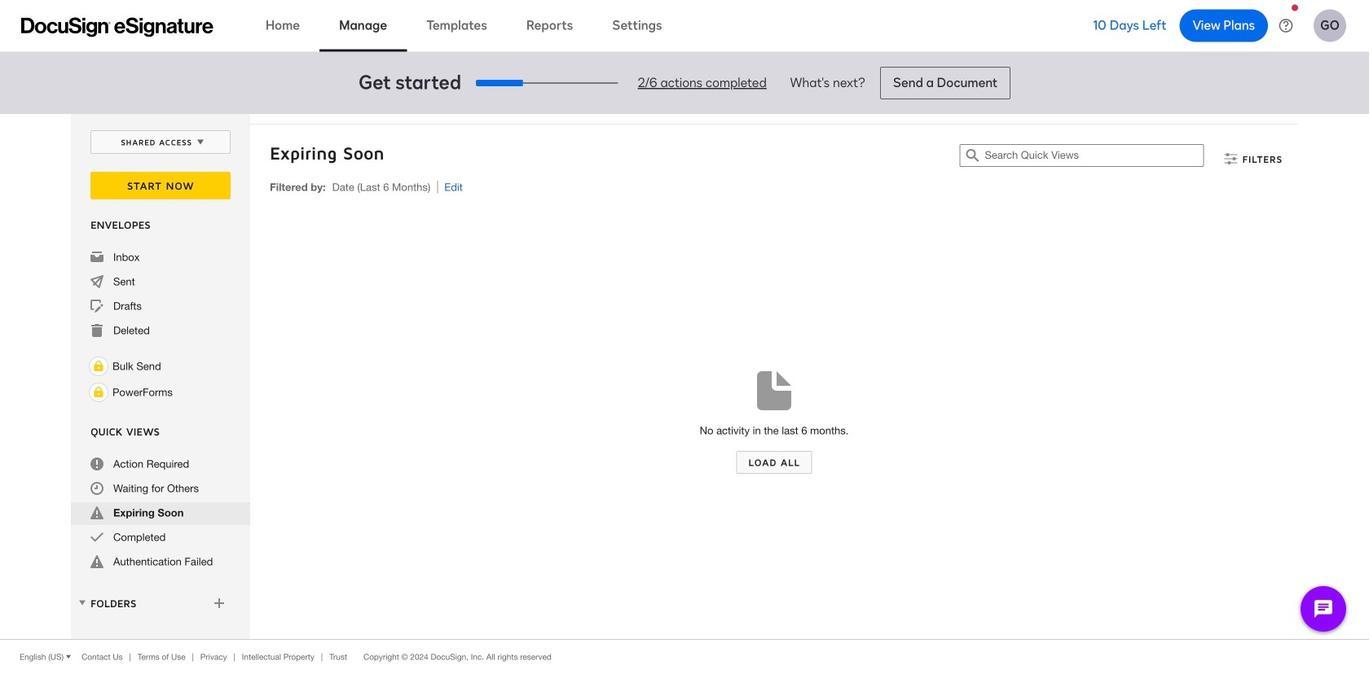Task type: vqa. For each thing, say whether or not it's contained in the screenshot.
Clock icon
yes



Task type: locate. For each thing, give the bounding box(es) containing it.
view folders image
[[76, 597, 89, 610]]

lock image
[[89, 357, 108, 377], [89, 383, 108, 403]]

alert image
[[90, 556, 104, 569]]

inbox image
[[90, 251, 104, 264]]

1 vertical spatial lock image
[[89, 383, 108, 403]]

action required image
[[90, 458, 104, 471]]

clock image
[[90, 483, 104, 496]]

docusign esignature image
[[21, 18, 214, 37]]

trash image
[[90, 324, 104, 337]]

0 vertical spatial lock image
[[89, 357, 108, 377]]

sent image
[[90, 276, 104, 289]]



Task type: describe. For each thing, give the bounding box(es) containing it.
2 lock image from the top
[[89, 383, 108, 403]]

completed image
[[90, 532, 104, 545]]

1 lock image from the top
[[89, 357, 108, 377]]

secondary navigation region
[[71, 114, 1303, 640]]

alert image
[[90, 507, 104, 520]]

more info region
[[0, 640, 1370, 675]]

Search Quick Views text field
[[985, 145, 1204, 166]]

draft image
[[90, 300, 104, 313]]



